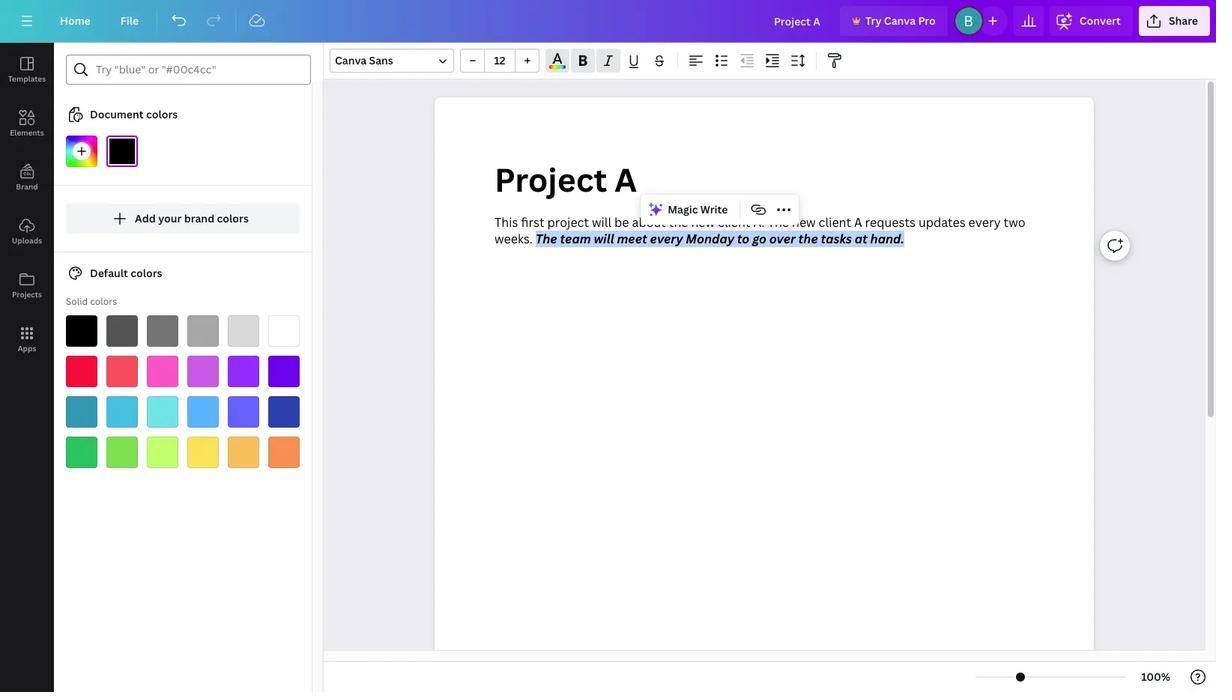 Task type: locate. For each thing, give the bounding box(es) containing it.
light gray #d9d9d9 image
[[228, 315, 259, 347], [228, 315, 259, 347]]

None text field
[[435, 97, 1094, 692]]

brand
[[16, 181, 38, 192]]

colors right 'solid' on the left of the page
[[90, 295, 117, 308]]

every down about
[[650, 231, 683, 247]]

every
[[969, 214, 1001, 231], [650, 231, 683, 247]]

will left "be"
[[592, 214, 612, 231]]

pink #ff66c4 image
[[147, 356, 178, 387], [147, 356, 178, 387]]

violet #5e17eb image
[[268, 356, 300, 387], [268, 356, 300, 387]]

default colors
[[90, 266, 162, 280]]

colors right brand
[[217, 211, 249, 226]]

a
[[615, 157, 637, 201], [854, 214, 862, 231]]

1 horizontal spatial the
[[768, 214, 789, 231]]

uploads button
[[0, 205, 54, 259]]

colors inside button
[[217, 211, 249, 226]]

the right about
[[669, 214, 688, 231]]

will left meet
[[594, 231, 614, 247]]

the
[[669, 214, 688, 231], [799, 231, 818, 247]]

turquoise blue #5ce1e6 image
[[147, 396, 178, 428], [147, 396, 178, 428]]

color range image
[[549, 65, 566, 69], [549, 65, 566, 69]]

default
[[90, 266, 128, 280]]

#000000 image
[[106, 136, 138, 167], [106, 136, 138, 167]]

apps button
[[0, 312, 54, 366]]

new up "over"
[[792, 214, 816, 231]]

aqua blue #0cc0df image
[[106, 396, 138, 428], [106, 396, 138, 428]]

main menu bar
[[0, 0, 1216, 43]]

add
[[135, 211, 156, 226]]

coral red #ff5757 image
[[106, 356, 138, 387]]

0 horizontal spatial canva
[[335, 53, 367, 67]]

white #ffffff image
[[268, 315, 300, 347], [268, 315, 300, 347]]

green #00bf63 image
[[66, 437, 97, 468], [66, 437, 97, 468]]

to
[[737, 231, 750, 247]]

a.
[[753, 214, 765, 231]]

0 vertical spatial the
[[768, 214, 789, 231]]

gray #737373 image
[[147, 315, 178, 347], [147, 315, 178, 347]]

meet
[[617, 231, 647, 247]]

magic write button
[[644, 198, 734, 222]]

0 horizontal spatial new
[[691, 214, 715, 231]]

1 client from the left
[[718, 214, 750, 231]]

yellow #ffde59 image
[[187, 437, 219, 468]]

2 client from the left
[[819, 214, 851, 231]]

two
[[1004, 214, 1026, 231]]

grass green #7ed957 image
[[106, 437, 138, 468]]

canva left sans
[[335, 53, 367, 67]]

try canva pro
[[865, 13, 936, 28]]

1 horizontal spatial a
[[854, 214, 862, 231]]

over
[[769, 231, 796, 247]]

gray #a6a6a6 image
[[187, 315, 219, 347]]

Try "blue" or "#00c4cc" search field
[[96, 55, 301, 84]]

0 horizontal spatial a
[[615, 157, 637, 201]]

document colors
[[90, 107, 178, 121]]

go
[[752, 231, 767, 247]]

share button
[[1139, 6, 1210, 36]]

magenta #cb6ce6 image
[[187, 356, 219, 387], [187, 356, 219, 387]]

0 horizontal spatial every
[[650, 231, 683, 247]]

royal blue #5271ff image
[[228, 396, 259, 428]]

every left two
[[969, 214, 1001, 231]]

canva right 'try'
[[884, 13, 916, 28]]

0 vertical spatial every
[[969, 214, 1001, 231]]

sans
[[369, 53, 393, 67]]

client up to
[[718, 214, 750, 231]]

templates
[[8, 73, 46, 84]]

new up monday
[[691, 214, 715, 231]]

1 vertical spatial canva
[[335, 53, 367, 67]]

client up tasks
[[819, 214, 851, 231]]

a up at
[[854, 214, 862, 231]]

new
[[691, 214, 715, 231], [792, 214, 816, 231]]

share
[[1169, 13, 1198, 28]]

light blue #38b6ff image
[[187, 396, 219, 428], [187, 396, 219, 428]]

canva inside dropdown button
[[335, 53, 367, 67]]

cobalt blue #004aad image
[[268, 396, 300, 428], [268, 396, 300, 428]]

a up "be"
[[615, 157, 637, 201]]

0 vertical spatial the
[[669, 214, 688, 231]]

group
[[460, 49, 540, 73]]

1 horizontal spatial new
[[792, 214, 816, 231]]

the down first
[[536, 231, 557, 247]]

1 vertical spatial a
[[854, 214, 862, 231]]

the
[[768, 214, 789, 231], [536, 231, 557, 247]]

the inside this first project will be about the new client a. the new client a requests updates every two weeks.
[[768, 214, 789, 231]]

gray #a6a6a6 image
[[187, 315, 219, 347]]

try canva pro button
[[840, 6, 948, 36]]

pro
[[918, 13, 936, 28]]

elements
[[10, 127, 44, 138]]

document
[[90, 107, 144, 121]]

team
[[560, 231, 591, 247]]

monday
[[686, 231, 734, 247]]

colors for document colors
[[146, 107, 178, 121]]

requests
[[865, 214, 916, 231]]

the right "over"
[[799, 231, 818, 247]]

file button
[[108, 6, 151, 36]]

colors right default
[[131, 266, 162, 280]]

0 vertical spatial will
[[592, 214, 612, 231]]

1 horizontal spatial every
[[969, 214, 1001, 231]]

projects button
[[0, 259, 54, 312]]

yellow #ffde59 image
[[187, 437, 219, 468]]

0 horizontal spatial the
[[536, 231, 557, 247]]

will inside this first project will be about the new client a. the new client a requests updates every two weeks.
[[592, 214, 612, 231]]

0 horizontal spatial the
[[669, 214, 688, 231]]

colors
[[146, 107, 178, 121], [217, 211, 249, 226], [131, 266, 162, 280], [90, 295, 117, 308]]

1 vertical spatial the
[[799, 231, 818, 247]]

0 horizontal spatial client
[[718, 214, 750, 231]]

peach #ffbd59 image
[[228, 437, 259, 468]]

the up "over"
[[768, 214, 789, 231]]

dark gray #545454 image
[[106, 315, 138, 347], [106, 315, 138, 347]]

this first project will be about the new client a. the new client a requests updates every two weeks.
[[495, 214, 1029, 247]]

1 horizontal spatial client
[[819, 214, 851, 231]]

client
[[718, 214, 750, 231], [819, 214, 851, 231]]

elements button
[[0, 97, 54, 151]]

black #000000 image
[[66, 315, 97, 347]]

dark turquoise #0097b2 image
[[66, 396, 97, 428]]

canva
[[884, 13, 916, 28], [335, 53, 367, 67]]

0 vertical spatial canva
[[884, 13, 916, 28]]

colors right the document
[[146, 107, 178, 121]]

– – number field
[[489, 53, 510, 67]]

updates
[[919, 214, 966, 231]]

1 horizontal spatial canva
[[884, 13, 916, 28]]

will
[[592, 214, 612, 231], [594, 231, 614, 247]]

be
[[615, 214, 629, 231]]

add a new color image
[[66, 136, 97, 167]]



Task type: vqa. For each thing, say whether or not it's contained in the screenshot.
search box
no



Task type: describe. For each thing, give the bounding box(es) containing it.
0 vertical spatial a
[[615, 157, 637, 201]]

100% button
[[1132, 665, 1180, 689]]

weeks.
[[495, 231, 533, 247]]

1 new from the left
[[691, 214, 715, 231]]

add your brand colors
[[135, 211, 249, 226]]

brand
[[184, 211, 214, 226]]

solid colors
[[66, 295, 117, 308]]

dark turquoise #0097b2 image
[[66, 396, 97, 428]]

solid
[[66, 295, 88, 308]]

1 horizontal spatial the
[[799, 231, 818, 247]]

project a
[[495, 157, 637, 201]]

write
[[700, 202, 728, 217]]

this
[[495, 214, 518, 231]]

home
[[60, 13, 90, 28]]

bright red #ff3131 image
[[66, 356, 97, 387]]

peach #ffbd59 image
[[228, 437, 259, 468]]

colors for solid colors
[[90, 295, 117, 308]]

convert button
[[1050, 6, 1133, 36]]

coral red #ff5757 image
[[106, 356, 138, 387]]

the team will meet every monday to go over the tasks at hand.
[[536, 231, 904, 247]]

1 vertical spatial will
[[594, 231, 614, 247]]

hand.
[[870, 231, 904, 247]]

apps
[[18, 343, 36, 354]]

templates button
[[0, 43, 54, 97]]

the inside this first project will be about the new client a. the new client a requests updates every two weeks.
[[669, 214, 688, 231]]

add a new color image
[[66, 136, 97, 167]]

magic
[[668, 202, 698, 217]]

grass green #7ed957 image
[[106, 437, 138, 468]]

file
[[120, 13, 139, 28]]

1 vertical spatial the
[[536, 231, 557, 247]]

first
[[521, 214, 544, 231]]

brand button
[[0, 151, 54, 205]]

your
[[158, 211, 182, 226]]

colors for default colors
[[131, 266, 162, 280]]

1 vertical spatial every
[[650, 231, 683, 247]]

none text field containing project a
[[435, 97, 1094, 692]]

lime #c1ff72 image
[[147, 437, 178, 468]]

about
[[632, 214, 666, 231]]

a inside this first project will be about the new client a. the new client a requests updates every two weeks.
[[854, 214, 862, 231]]

magic write
[[668, 202, 728, 217]]

canva sans
[[335, 53, 393, 67]]

home link
[[48, 6, 102, 36]]

100%
[[1141, 670, 1170, 684]]

projects
[[12, 289, 42, 300]]

black #000000 image
[[66, 315, 97, 347]]

tasks
[[821, 231, 852, 247]]

canva sans button
[[330, 49, 454, 73]]

uploads
[[12, 235, 42, 246]]

Design title text field
[[762, 6, 834, 36]]

project
[[547, 214, 589, 231]]

royal blue #5271ff image
[[228, 396, 259, 428]]

every inside this first project will be about the new client a. the new client a requests updates every two weeks.
[[969, 214, 1001, 231]]

add your brand colors button
[[66, 204, 300, 234]]

bright red #ff3131 image
[[66, 356, 97, 387]]

side panel tab list
[[0, 43, 54, 366]]

orange #ff914d image
[[268, 437, 300, 468]]

2 new from the left
[[792, 214, 816, 231]]

project
[[495, 157, 607, 201]]

purple #8c52ff image
[[228, 356, 259, 387]]

lime #c1ff72 image
[[147, 437, 178, 468]]

purple #8c52ff image
[[228, 356, 259, 387]]

convert
[[1080, 13, 1121, 28]]

orange #ff914d image
[[268, 437, 300, 468]]

canva inside button
[[884, 13, 916, 28]]

at
[[855, 231, 868, 247]]

try
[[865, 13, 882, 28]]



